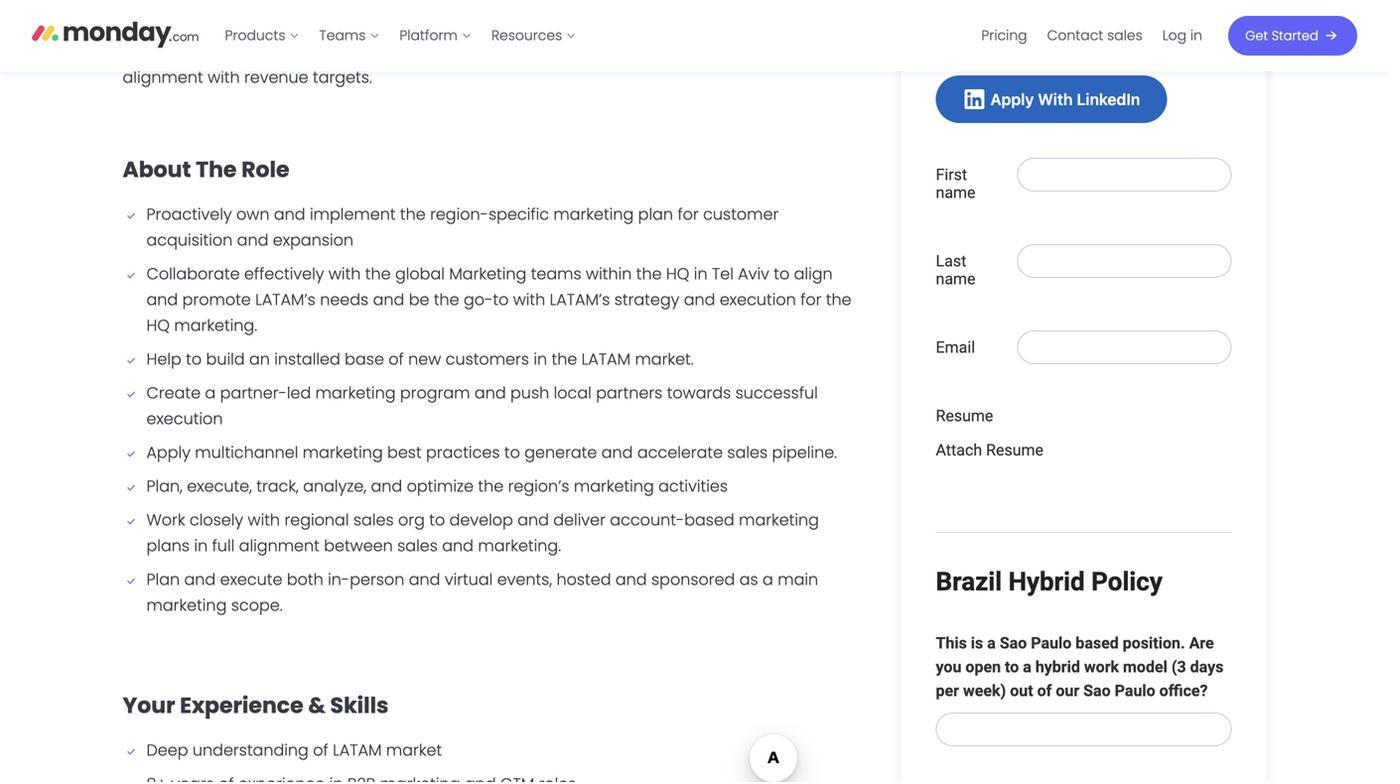 Task type: locate. For each thing, give the bounding box(es) containing it.
program
[[400, 382, 470, 404]]

marketing inside work closely with regional sales org to develop and deliver account-based marketing plans in full alignment between sales and marketing.
[[739, 509, 819, 531]]

in left full
[[194, 535, 208, 557]]

a inside the create a partner-led marketing program and push local partners towards successful execution
[[205, 382, 216, 404]]

latam's down effectively
[[255, 288, 316, 311]]

an
[[249, 348, 270, 370]]

list containing products
[[215, 0, 586, 71]]

aviv
[[738, 262, 769, 285]]

the
[[400, 203, 426, 225], [365, 262, 391, 285], [636, 262, 662, 285], [434, 288, 459, 311], [826, 288, 852, 311], [552, 348, 577, 370], [478, 475, 504, 497]]

the down the apply multichannel marketing best practices to generate and accelerate sales pipeline.
[[478, 475, 504, 497]]

with for marketing.
[[248, 509, 280, 531]]

and
[[274, 203, 305, 225], [237, 229, 269, 251], [146, 288, 178, 311], [373, 288, 404, 311], [684, 288, 715, 311], [475, 382, 506, 404], [601, 441, 633, 464], [371, 475, 402, 497], [518, 509, 549, 531], [442, 535, 474, 557], [184, 568, 216, 591], [409, 568, 440, 591], [616, 568, 647, 591]]

contact sales button
[[1037, 20, 1153, 52]]

1 vertical spatial a
[[763, 568, 773, 591]]

to right aviv
[[774, 262, 790, 285]]

sales left pipeline.
[[727, 441, 768, 464]]

develop
[[449, 509, 513, 531]]

local
[[554, 382, 592, 404]]

with up needs
[[329, 262, 361, 285]]

1 vertical spatial of
[[313, 739, 328, 761]]

apply multichannel marketing best practices to generate and accelerate sales pipeline.
[[146, 441, 837, 464]]

a right as
[[763, 568, 773, 591]]

hq up "strategy"
[[666, 262, 690, 285]]

latam down skills on the left bottom
[[333, 739, 382, 761]]

help
[[146, 348, 182, 370]]

sales down org
[[397, 535, 438, 557]]

align
[[794, 262, 833, 285]]

of left new
[[389, 348, 404, 370]]

0 horizontal spatial a
[[205, 382, 216, 404]]

2 vertical spatial with
[[248, 509, 280, 531]]

work
[[146, 509, 185, 531]]

person
[[350, 568, 404, 591]]

resources link
[[481, 20, 586, 52]]

the
[[196, 154, 237, 185]]

and down tel
[[684, 288, 715, 311]]

execution down aviv
[[720, 288, 796, 311]]

with up alignment
[[248, 509, 280, 531]]

within
[[586, 262, 632, 285]]

events,
[[497, 568, 552, 591]]

0 horizontal spatial of
[[313, 739, 328, 761]]

1 horizontal spatial of
[[389, 348, 404, 370]]

virtual
[[445, 568, 493, 591]]

customer
[[703, 203, 779, 225]]

the up local
[[552, 348, 577, 370]]

marketing
[[449, 262, 527, 285]]

get started button
[[1228, 16, 1357, 56]]

teams link
[[309, 20, 390, 52]]

0 vertical spatial with
[[329, 262, 361, 285]]

sales inside the contact sales button
[[1107, 26, 1143, 45]]

account-
[[610, 509, 684, 531]]

successful
[[735, 382, 818, 404]]

closely
[[190, 509, 243, 531]]

in inside the collaborate effectively with the global marketing teams within the hq in tel aviv to align and promote latam's needs and be the go-to with latam's strategy and execution for the hq marketing.
[[694, 262, 708, 285]]

marketing. down promote at the top left of page
[[174, 314, 257, 336]]

sales right "contact"
[[1107, 26, 1143, 45]]

marketing up analyze,
[[303, 441, 383, 464]]

about the role
[[123, 154, 290, 185]]

0 horizontal spatial list
[[215, 0, 586, 71]]

the left region-
[[400, 203, 426, 225]]

plan
[[146, 568, 180, 591]]

to right org
[[429, 509, 445, 531]]

0 vertical spatial for
[[678, 203, 699, 225]]

a
[[205, 382, 216, 404], [763, 568, 773, 591]]

full
[[212, 535, 235, 557]]

base
[[345, 348, 384, 370]]

execute,
[[187, 475, 252, 497]]

customers
[[446, 348, 529, 370]]

1 vertical spatial marketing.
[[478, 535, 561, 557]]

generate
[[525, 441, 597, 464]]

1 vertical spatial with
[[513, 288, 545, 311]]

marketing.
[[174, 314, 257, 336], [478, 535, 561, 557]]

2 list from the left
[[972, 0, 1212, 71]]

role
[[241, 154, 290, 185]]

1 horizontal spatial marketing.
[[478, 535, 561, 557]]

log in
[[1163, 26, 1203, 45]]

effectively
[[244, 262, 324, 285]]

products link
[[215, 20, 309, 52]]

acquisition
[[146, 229, 233, 251]]

marketing down base
[[315, 382, 396, 404]]

understanding
[[193, 739, 309, 761]]

the up "strategy"
[[636, 262, 662, 285]]

be
[[409, 288, 429, 311]]

own
[[236, 203, 270, 225]]

latam
[[582, 348, 631, 370], [333, 739, 382, 761]]

in inside list
[[1191, 26, 1203, 45]]

for down align
[[801, 288, 822, 311]]

0 horizontal spatial with
[[248, 509, 280, 531]]

0 horizontal spatial latam's
[[255, 288, 316, 311]]

in right log
[[1191, 26, 1203, 45]]

your experience & skills
[[123, 690, 389, 721]]

1 list from the left
[[215, 0, 586, 71]]

0 horizontal spatial execution
[[146, 407, 223, 430]]

with down teams
[[513, 288, 545, 311]]

1 horizontal spatial hq
[[666, 262, 690, 285]]

0 horizontal spatial hq
[[146, 314, 170, 336]]

in left tel
[[694, 262, 708, 285]]

led
[[287, 382, 311, 404]]

execution inside the create a partner-led marketing program and push local partners towards successful execution
[[146, 407, 223, 430]]

proactively
[[146, 203, 232, 225]]

of down &
[[313, 739, 328, 761]]

1 horizontal spatial a
[[763, 568, 773, 591]]

market
[[386, 739, 442, 761]]

latam's
[[255, 288, 316, 311], [550, 288, 610, 311]]

marketing up main
[[739, 509, 819, 531]]

work closely with regional sales org to develop and deliver account-based marketing plans in full alignment between sales and marketing.
[[146, 509, 819, 557]]

to right help
[[186, 348, 202, 370]]

collaborate effectively with the global marketing teams within the hq in tel aviv to align and promote latam's needs and be the go-to with latam's strategy and execution for the hq marketing.
[[146, 262, 852, 336]]

for
[[678, 203, 699, 225], [801, 288, 822, 311]]

in
[[1191, 26, 1203, 45], [694, 262, 708, 285], [534, 348, 547, 370], [194, 535, 208, 557]]

1 horizontal spatial latam
[[582, 348, 631, 370]]

market.
[[635, 348, 694, 370]]

1 vertical spatial execution
[[146, 407, 223, 430]]

hq up help
[[146, 314, 170, 336]]

regional
[[284, 509, 349, 531]]

1 horizontal spatial for
[[801, 288, 822, 311]]

1 vertical spatial for
[[801, 288, 822, 311]]

2 horizontal spatial with
[[513, 288, 545, 311]]

latam's down teams
[[550, 288, 610, 311]]

1 horizontal spatial execution
[[720, 288, 796, 311]]

1 horizontal spatial list
[[972, 0, 1212, 71]]

0 horizontal spatial latam
[[333, 739, 382, 761]]

with inside work closely with regional sales org to develop and deliver account-based marketing plans in full alignment between sales and marketing.
[[248, 509, 280, 531]]

and down customers in the top of the page
[[475, 382, 506, 404]]

of
[[389, 348, 404, 370], [313, 739, 328, 761]]

execution
[[720, 288, 796, 311], [146, 407, 223, 430]]

implement
[[310, 203, 396, 225]]

the left global
[[365, 262, 391, 285]]

org
[[398, 509, 425, 531]]

platform link
[[390, 20, 481, 52]]

0 vertical spatial execution
[[720, 288, 796, 311]]

1 horizontal spatial latam's
[[550, 288, 610, 311]]

0 horizontal spatial for
[[678, 203, 699, 225]]

in up push
[[534, 348, 547, 370]]

list
[[215, 0, 586, 71], [972, 0, 1212, 71]]

specific
[[489, 203, 549, 225]]

to down marketing
[[493, 288, 509, 311]]

plans
[[146, 535, 190, 557]]

go-
[[464, 288, 493, 311]]

marketing
[[554, 203, 634, 225], [315, 382, 396, 404], [303, 441, 383, 464], [574, 475, 654, 497], [739, 509, 819, 531], [146, 594, 227, 617]]

1 latam's from the left
[[255, 288, 316, 311]]

to up region's
[[504, 441, 520, 464]]

resources
[[491, 26, 562, 45]]

for right plan
[[678, 203, 699, 225]]

and up expansion at the top of page
[[274, 203, 305, 225]]

execution down create
[[146, 407, 223, 430]]

a right create
[[205, 382, 216, 404]]

pricing link
[[972, 20, 1037, 52]]

marketing down plan
[[146, 594, 227, 617]]

marketing. up events,
[[478, 535, 561, 557]]

latam up partners
[[582, 348, 631, 370]]

started
[[1272, 27, 1318, 45]]

as
[[740, 568, 758, 591]]

0 vertical spatial marketing.
[[174, 314, 257, 336]]

platform
[[400, 26, 458, 45]]

0 vertical spatial latam
[[582, 348, 631, 370]]

promote
[[182, 288, 251, 311]]

a inside plan and execute both in-person and virtual events, hosted and sponsored as a main marketing scope.
[[763, 568, 773, 591]]

0 vertical spatial a
[[205, 382, 216, 404]]

get
[[1246, 27, 1268, 45]]

1 horizontal spatial with
[[329, 262, 361, 285]]

0 horizontal spatial marketing.
[[174, 314, 257, 336]]

1 vertical spatial hq
[[146, 314, 170, 336]]

partner-
[[220, 382, 287, 404]]

marketing up within
[[554, 203, 634, 225]]



Task type: describe. For each thing, give the bounding box(es) containing it.
pipeline.
[[772, 441, 837, 464]]

scope.
[[231, 594, 283, 617]]

towards
[[667, 382, 731, 404]]

marketing inside the create a partner-led marketing program and push local partners towards successful execution
[[315, 382, 396, 404]]

1 vertical spatial latam
[[333, 739, 382, 761]]

0 vertical spatial hq
[[666, 262, 690, 285]]

skills
[[330, 690, 389, 721]]

about
[[123, 154, 191, 185]]

apply
[[146, 441, 191, 464]]

list containing pricing
[[972, 0, 1212, 71]]

help to build an installed base of new customers in the latam market.
[[146, 348, 698, 370]]

and down region's
[[518, 509, 549, 531]]

plan
[[638, 203, 673, 225]]

contact
[[1047, 26, 1104, 45]]

based
[[684, 509, 735, 531]]

optimize
[[407, 475, 474, 497]]

log in link
[[1153, 20, 1212, 52]]

deep
[[146, 739, 188, 761]]

contact sales
[[1047, 26, 1143, 45]]

practices
[[426, 441, 500, 464]]

proactively own and implement the region-specific marketing plan for customer acquisition and expansion
[[146, 203, 779, 251]]

the right "be"
[[434, 288, 459, 311]]

deep understanding of latam market
[[146, 739, 442, 761]]

analyze,
[[303, 475, 367, 497]]

marketing inside proactively own and implement the region-specific marketing plan for customer acquisition and expansion
[[554, 203, 634, 225]]

tel
[[712, 262, 734, 285]]

products
[[225, 26, 285, 45]]

global
[[395, 262, 445, 285]]

region-
[[430, 203, 489, 225]]

plan and execute both in-person and virtual events, hosted and sponsored as a main marketing scope.
[[146, 568, 818, 617]]

&
[[308, 690, 326, 721]]

and left virtual
[[409, 568, 440, 591]]

teams
[[531, 262, 582, 285]]

and left "be"
[[373, 288, 404, 311]]

and right generate
[[601, 441, 633, 464]]

hosted
[[557, 568, 611, 591]]

main
[[778, 568, 818, 591]]

for inside the collaborate effectively with the global marketing teams within the hq in tel aviv to align and promote latam's needs and be the go-to with latam's strategy and execution for the hq marketing.
[[801, 288, 822, 311]]

expansion
[[273, 229, 354, 251]]

pricing
[[981, 26, 1027, 45]]

both
[[287, 568, 323, 591]]

region's
[[508, 475, 570, 497]]

teams
[[319, 26, 366, 45]]

alignment
[[239, 535, 320, 557]]

the down align
[[826, 288, 852, 311]]

and right plan
[[184, 568, 216, 591]]

experience
[[180, 690, 304, 721]]

push
[[510, 382, 549, 404]]

create a partner-led marketing program and push local partners towards successful execution
[[146, 382, 818, 430]]

monday.com logo image
[[32, 13, 199, 55]]

marketing up account- on the left bottom of page
[[574, 475, 654, 497]]

collaborate
[[146, 262, 240, 285]]

activities
[[659, 475, 728, 497]]

with for be
[[329, 262, 361, 285]]

the inside proactively own and implement the region-specific marketing plan for customer acquisition and expansion
[[400, 203, 426, 225]]

log
[[1163, 26, 1187, 45]]

and down best
[[371, 475, 402, 497]]

track,
[[256, 475, 299, 497]]

best
[[387, 441, 422, 464]]

and right hosted at the bottom
[[616, 568, 647, 591]]

partners
[[596, 382, 663, 404]]

for inside proactively own and implement the region-specific marketing plan for customer acquisition and expansion
[[678, 203, 699, 225]]

2 latam's from the left
[[550, 288, 610, 311]]

in-
[[328, 568, 350, 591]]

marketing. inside work closely with regional sales org to develop and deliver account-based marketing plans in full alignment between sales and marketing.
[[478, 535, 561, 557]]

sponsored
[[651, 568, 735, 591]]

main element
[[215, 0, 1357, 71]]

execution inside the collaborate effectively with the global marketing teams within the hq in tel aviv to align and promote latam's needs and be the go-to with latam's strategy and execution for the hq marketing.
[[720, 288, 796, 311]]

accelerate
[[637, 441, 723, 464]]

sales up between
[[353, 509, 394, 531]]

get started
[[1246, 27, 1318, 45]]

needs
[[320, 288, 369, 311]]

create
[[146, 382, 201, 404]]

and down collaborate
[[146, 288, 178, 311]]

0 vertical spatial of
[[389, 348, 404, 370]]

and down develop
[[442, 535, 474, 557]]

and inside the create a partner-led marketing program and push local partners towards successful execution
[[475, 382, 506, 404]]

marketing. inside the collaborate effectively with the global marketing teams within the hq in tel aviv to align and promote latam's needs and be the go-to with latam's strategy and execution for the hq marketing.
[[174, 314, 257, 336]]

new
[[408, 348, 441, 370]]

plan,
[[146, 475, 183, 497]]

in inside work closely with regional sales org to develop and deliver account-based marketing plans in full alignment between sales and marketing.
[[194, 535, 208, 557]]

strategy
[[614, 288, 680, 311]]

between
[[324, 535, 393, 557]]

your
[[123, 690, 175, 721]]

to inside work closely with regional sales org to develop and deliver account-based marketing plans in full alignment between sales and marketing.
[[429, 509, 445, 531]]

and down 'own'
[[237, 229, 269, 251]]

marketing inside plan and execute both in-person and virtual events, hosted and sponsored as a main marketing scope.
[[146, 594, 227, 617]]

installed
[[274, 348, 340, 370]]



Task type: vqa. For each thing, say whether or not it's contained in the screenshot.
effectively
yes



